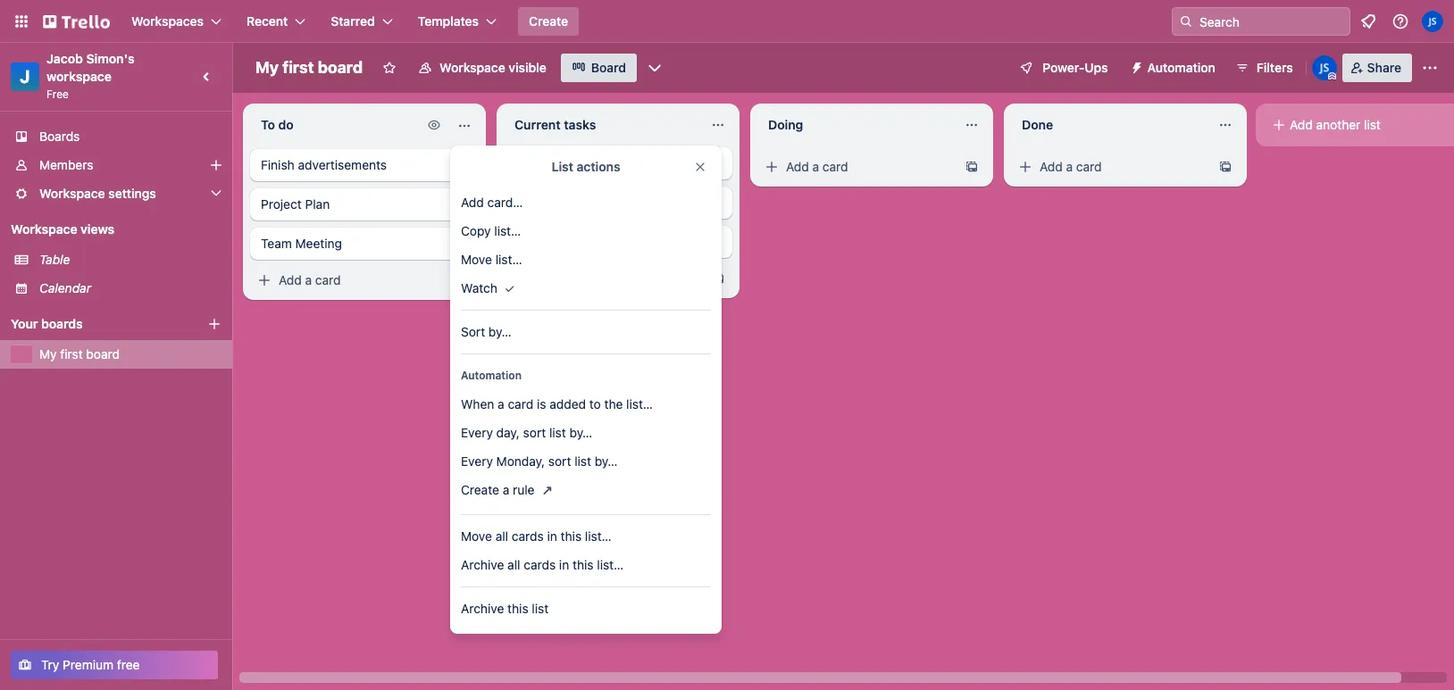 Task type: locate. For each thing, give the bounding box(es) containing it.
0 vertical spatial sort
[[523, 425, 546, 440]]

workspace for workspace views
[[11, 222, 77, 237]]

0 horizontal spatial my
[[39, 347, 57, 362]]

To do text field
[[250, 111, 418, 139]]

advertisements down to do text box
[[298, 157, 387, 172]]

2 vertical spatial this
[[507, 601, 528, 616]]

list
[[552, 159, 573, 174]]

archive
[[461, 557, 504, 573], [461, 601, 504, 616]]

list down every day, sort list by… link
[[575, 454, 591, 469]]

sort
[[523, 425, 546, 440], [548, 454, 571, 469]]

in
[[547, 529, 557, 544], [559, 557, 569, 573]]

workspace
[[440, 60, 505, 75], [39, 186, 105, 201], [11, 222, 77, 237]]

advertisements
[[552, 155, 640, 171], [298, 157, 387, 172]]

0 vertical spatial all
[[495, 529, 508, 544]]

first
[[282, 58, 314, 77], [60, 347, 83, 362]]

is
[[537, 397, 546, 412]]

plan up the copy list… link
[[559, 195, 584, 210]]

by… inside every monday, sort list by… link
[[595, 454, 618, 469]]

advertisements down current tasks text box
[[552, 155, 640, 171]]

my
[[255, 58, 279, 77], [39, 347, 57, 362]]

1 horizontal spatial team meeting link
[[504, 226, 732, 258]]

finish advertisements for the finish advertisements link associated with to do text box
[[261, 157, 387, 172]]

0 horizontal spatial sort
[[523, 425, 546, 440]]

automation
[[1147, 60, 1215, 75], [461, 369, 522, 382]]

1 every from the top
[[461, 425, 493, 440]]

2 every from the top
[[461, 454, 493, 469]]

1 horizontal spatial project
[[515, 195, 555, 210]]

0 horizontal spatial project plan link
[[250, 188, 479, 221]]

0 horizontal spatial project plan
[[261, 197, 330, 212]]

templates
[[418, 13, 479, 29]]

0 horizontal spatial finish advertisements link
[[250, 149, 479, 181]]

0 vertical spatial every
[[461, 425, 493, 440]]

all down create a rule at the left of the page
[[495, 529, 508, 544]]

0 horizontal spatial my first board
[[39, 347, 120, 362]]

in up 'archive all cards in this list…'
[[547, 529, 557, 544]]

sm image inside automation button
[[1122, 54, 1147, 79]]

add
[[1290, 117, 1313, 132], [786, 159, 809, 174], [1040, 159, 1063, 174], [461, 195, 484, 210], [279, 272, 302, 288]]

when a card is added to the list…
[[461, 397, 653, 412]]

create from template… image
[[965, 160, 979, 174], [1218, 160, 1233, 174], [711, 272, 725, 286]]

all down move all cards in this list…
[[507, 557, 520, 573]]

0 vertical spatial move
[[461, 252, 492, 267]]

create a rule link
[[450, 476, 722, 507]]

advertisements for to do text box
[[298, 157, 387, 172]]

this up archive all cards in this list… link
[[561, 529, 582, 544]]

every for every monday, sort list by…
[[461, 454, 493, 469]]

2 vertical spatial by…
[[595, 454, 618, 469]]

add card…
[[461, 195, 523, 210]]

plan
[[559, 195, 584, 210], [305, 197, 330, 212]]

every monday, sort list by…
[[461, 454, 618, 469]]

by… for day,
[[569, 425, 592, 440]]

every down when
[[461, 425, 493, 440]]

1 vertical spatial my first board
[[39, 347, 120, 362]]

add board image
[[207, 317, 222, 331]]

my down recent
[[255, 58, 279, 77]]

workspace down members
[[39, 186, 105, 201]]

workspaces
[[131, 13, 204, 29]]

sort by… link
[[450, 318, 722, 347]]

0 horizontal spatial meeting
[[295, 236, 342, 251]]

move for move list…
[[461, 252, 492, 267]]

finish advertisements link down to do text box
[[250, 149, 479, 181]]

sort for day,
[[523, 425, 546, 440]]

by… down every day, sort list by… link
[[595, 454, 618, 469]]

0 vertical spatial create
[[529, 13, 568, 29]]

my first board down the recent dropdown button
[[255, 58, 363, 77]]

this for archive all cards in this list…
[[573, 557, 594, 573]]

0 vertical spatial this
[[561, 529, 582, 544]]

workspace settings
[[39, 186, 156, 201]]

automation down search image
[[1147, 60, 1215, 75]]

1 horizontal spatial team
[[515, 234, 546, 249]]

sort inside every monday, sort list by… link
[[548, 454, 571, 469]]

1 horizontal spatial team meeting
[[515, 234, 596, 249]]

1 horizontal spatial automation
[[1147, 60, 1215, 75]]

project plan link down actions
[[504, 187, 732, 219]]

finish
[[515, 155, 548, 171], [261, 157, 295, 172]]

workspace inside dropdown button
[[39, 186, 105, 201]]

a
[[812, 159, 819, 174], [1066, 159, 1073, 174], [305, 272, 312, 288], [498, 397, 504, 412], [503, 482, 509, 498]]

list… right the the
[[626, 397, 653, 412]]

star or unstar board image
[[382, 61, 397, 75]]

1 horizontal spatial create from template… image
[[965, 160, 979, 174]]

1 vertical spatial archive
[[461, 601, 504, 616]]

workspace up table
[[11, 222, 77, 237]]

1 vertical spatial by…
[[569, 425, 592, 440]]

finish advertisements link down current tasks text box
[[504, 147, 732, 180]]

finish advertisements for the finish advertisements link associated with current tasks text box
[[515, 155, 640, 171]]

sm image
[[425, 116, 443, 134], [509, 270, 527, 288], [501, 280, 519, 297]]

0 horizontal spatial project
[[261, 197, 302, 212]]

my first board down your boards with 1 items element
[[39, 347, 120, 362]]

this member is an admin of this board. image
[[1328, 72, 1336, 80]]

sort
[[461, 324, 485, 339]]

every day, sort list by…
[[461, 425, 592, 440]]

share
[[1367, 60, 1401, 75]]

every monday, sort list by… link
[[450, 448, 722, 476]]

by… inside the sort by… link
[[489, 324, 512, 339]]

1 archive from the top
[[461, 557, 504, 573]]

all
[[495, 529, 508, 544], [507, 557, 520, 573]]

board down starred
[[318, 58, 363, 77]]

1 horizontal spatial plan
[[559, 195, 584, 210]]

2 horizontal spatial add a card
[[1040, 159, 1102, 174]]

sm image inside watch link
[[501, 280, 519, 297]]

0 horizontal spatial team meeting
[[261, 236, 342, 251]]

create left rule
[[461, 482, 499, 498]]

every up create a rule at the left of the page
[[461, 454, 493, 469]]

every for every day, sort list by…
[[461, 425, 493, 440]]

archive this list link
[[450, 595, 722, 623]]

1 horizontal spatial project plan
[[515, 195, 584, 210]]

sort inside every day, sort list by… link
[[523, 425, 546, 440]]

boards
[[39, 129, 80, 144]]

0 vertical spatial board
[[318, 58, 363, 77]]

1 horizontal spatial finish
[[515, 155, 548, 171]]

a for add a card link for 'done' text field
[[1066, 159, 1073, 174]]

first down the boards
[[60, 347, 83, 362]]

move up create from template… icon
[[461, 252, 492, 267]]

list
[[1364, 117, 1381, 132], [549, 425, 566, 440], [575, 454, 591, 469], [532, 601, 549, 616]]

1 horizontal spatial first
[[282, 58, 314, 77]]

create
[[529, 13, 568, 29], [461, 482, 499, 498]]

1 vertical spatial my
[[39, 347, 57, 362]]

workspace down "templates" popup button
[[440, 60, 505, 75]]

1 vertical spatial sort
[[548, 454, 571, 469]]

0 vertical spatial workspace
[[440, 60, 505, 75]]

advertisements for current tasks text box
[[552, 155, 640, 171]]

1 vertical spatial create
[[461, 482, 499, 498]]

this down move all cards in this list… link
[[573, 557, 594, 573]]

list… down card…
[[494, 223, 521, 238]]

finish advertisements link for current tasks text box
[[504, 147, 732, 180]]

create a rule
[[461, 482, 535, 498]]

in down move all cards in this list… link
[[559, 557, 569, 573]]

cards down move all cards in this list…
[[524, 557, 556, 573]]

workspace settings button
[[0, 180, 232, 208]]

plan down to do text box
[[305, 197, 330, 212]]

automation up when
[[461, 369, 522, 382]]

project plan for to do text box project plan link
[[261, 197, 330, 212]]

0 horizontal spatial automation
[[461, 369, 522, 382]]

card for add a card link for 'done' text field
[[1076, 159, 1102, 174]]

0 horizontal spatial plan
[[305, 197, 330, 212]]

1 horizontal spatial in
[[559, 557, 569, 573]]

add for left add a card link
[[279, 272, 302, 288]]

move all cards in this list… link
[[450, 523, 722, 551]]

free
[[117, 657, 140, 673]]

workspace
[[46, 69, 112, 84]]

move list… link
[[450, 246, 722, 274]]

create inside button
[[529, 13, 568, 29]]

Doing text field
[[757, 111, 954, 139]]

0 horizontal spatial finish
[[261, 157, 295, 172]]

power-
[[1043, 60, 1085, 75]]

1 horizontal spatial my
[[255, 58, 279, 77]]

board down your boards with 1 items element
[[86, 347, 120, 362]]

workspaces button
[[121, 7, 232, 36]]

0 horizontal spatial create
[[461, 482, 499, 498]]

1 vertical spatial all
[[507, 557, 520, 573]]

1 vertical spatial workspace
[[39, 186, 105, 201]]

sm image
[[1122, 54, 1147, 79], [1270, 116, 1288, 134], [763, 158, 781, 176], [1017, 158, 1034, 176], [255, 272, 273, 289]]

j link
[[11, 63, 39, 91]]

power-ups
[[1043, 60, 1108, 75]]

1 vertical spatial in
[[559, 557, 569, 573]]

0 vertical spatial by…
[[489, 324, 512, 339]]

1 vertical spatial automation
[[461, 369, 522, 382]]

cards for archive
[[524, 557, 556, 573]]

move for move all cards in this list…
[[461, 529, 492, 544]]

sort for monday,
[[548, 454, 571, 469]]

0 vertical spatial in
[[547, 529, 557, 544]]

team
[[515, 234, 546, 249], [261, 236, 292, 251]]

watch link
[[450, 274, 722, 303]]

0 vertical spatial automation
[[1147, 60, 1215, 75]]

create from template… image
[[457, 273, 472, 288]]

1 horizontal spatial by…
[[569, 425, 592, 440]]

1 horizontal spatial add a card link
[[757, 155, 958, 180]]

1 horizontal spatial my first board
[[255, 58, 363, 77]]

by… for monday,
[[595, 454, 618, 469]]

2 horizontal spatial add a card link
[[1011, 155, 1211, 180]]

first down the recent dropdown button
[[282, 58, 314, 77]]

0 vertical spatial my first board
[[255, 58, 363, 77]]

2 move from the top
[[461, 529, 492, 544]]

my down the your boards
[[39, 347, 57, 362]]

0 horizontal spatial finish advertisements
[[261, 157, 387, 172]]

move down create a rule at the left of the page
[[461, 529, 492, 544]]

2 horizontal spatial create from template… image
[[1218, 160, 1233, 174]]

sm image for add a card link for 'done' text field create from template… image
[[1017, 158, 1034, 176]]

card
[[823, 159, 848, 174], [1076, 159, 1102, 174], [315, 272, 341, 288], [508, 397, 533, 412]]

1 vertical spatial move
[[461, 529, 492, 544]]

boards
[[41, 316, 83, 331]]

0 horizontal spatial team meeting link
[[250, 228, 479, 260]]

add a card link for doing text box
[[757, 155, 958, 180]]

table link
[[39, 251, 222, 269]]

list down 'archive all cards in this list…'
[[532, 601, 549, 616]]

0 horizontal spatial board
[[86, 347, 120, 362]]

boards link
[[0, 122, 232, 151]]

0 horizontal spatial by…
[[489, 324, 512, 339]]

1 horizontal spatial finish advertisements link
[[504, 147, 732, 180]]

archive down 'archive all cards in this list…'
[[461, 601, 504, 616]]

1 horizontal spatial finish advertisements
[[515, 155, 640, 171]]

move
[[461, 252, 492, 267], [461, 529, 492, 544]]

finish left list
[[515, 155, 548, 171]]

by… inside every day, sort list by… link
[[569, 425, 592, 440]]

project plan down list
[[515, 195, 584, 210]]

by… right the sort
[[489, 324, 512, 339]]

team meeting link
[[504, 226, 732, 258], [250, 228, 479, 260]]

workspace visible
[[440, 60, 546, 75]]

1 horizontal spatial board
[[318, 58, 363, 77]]

finish advertisements down to do text box
[[261, 157, 387, 172]]

list…
[[494, 223, 521, 238], [495, 252, 522, 267], [626, 397, 653, 412], [585, 529, 612, 544], [597, 557, 624, 573]]

archive up archive this list
[[461, 557, 504, 573]]

all for move
[[495, 529, 508, 544]]

2 horizontal spatial by…
[[595, 454, 618, 469]]

sort down every day, sort list by… link
[[548, 454, 571, 469]]

open information menu image
[[1392, 13, 1410, 30]]

this down 'archive all cards in this list…'
[[507, 601, 528, 616]]

add for add a card link corresponding to doing text box
[[786, 159, 809, 174]]

1 horizontal spatial sort
[[548, 454, 571, 469]]

0 horizontal spatial add a card link
[[250, 268, 450, 293]]

0 vertical spatial cards
[[512, 529, 544, 544]]

create for create
[[529, 13, 568, 29]]

recent button
[[236, 7, 316, 36]]

sort right the 'day,'
[[523, 425, 546, 440]]

1 horizontal spatial advertisements
[[552, 155, 640, 171]]

your
[[11, 316, 38, 331]]

1 horizontal spatial create
[[529, 13, 568, 29]]

0 vertical spatial first
[[282, 58, 314, 77]]

starred button
[[320, 7, 403, 36]]

0 horizontal spatial in
[[547, 529, 557, 544]]

team meeting for "team meeting" link for project plan link associated with current tasks text box
[[515, 234, 596, 249]]

workspace inside button
[[440, 60, 505, 75]]

cards up 'archive all cards in this list…'
[[512, 529, 544, 544]]

project plan down to do text box
[[261, 197, 330, 212]]

by…
[[489, 324, 512, 339], [569, 425, 592, 440], [595, 454, 618, 469]]

1 vertical spatial every
[[461, 454, 493, 469]]

card for add a card link corresponding to doing text box
[[823, 159, 848, 174]]

a for add a card link corresponding to doing text box
[[812, 159, 819, 174]]

Board name text field
[[247, 54, 372, 82]]

1 vertical spatial this
[[573, 557, 594, 573]]

simon's
[[86, 51, 135, 66]]

list… down move all cards in this list… link
[[597, 557, 624, 573]]

back to home image
[[43, 7, 110, 36]]

add a card for doing text box
[[786, 159, 848, 174]]

plan for to do text box project plan link
[[305, 197, 330, 212]]

finish down to do text box
[[261, 157, 295, 172]]

2 vertical spatial workspace
[[11, 222, 77, 237]]

finish advertisements
[[515, 155, 640, 171], [261, 157, 387, 172]]

0 horizontal spatial team
[[261, 236, 292, 251]]

in for archive all cards in this list…
[[559, 557, 569, 573]]

jacob simon's workspace free
[[46, 51, 138, 101]]

board inside text box
[[318, 58, 363, 77]]

finish advertisements up add card… link on the top of the page
[[515, 155, 640, 171]]

create for create a rule
[[461, 482, 499, 498]]

cards
[[512, 529, 544, 544], [524, 557, 556, 573]]

0 vertical spatial archive
[[461, 557, 504, 573]]

1 horizontal spatial add a card
[[786, 159, 848, 174]]

finish for project plan link associated with current tasks text box
[[515, 155, 548, 171]]

add a card
[[786, 159, 848, 174], [1040, 159, 1102, 174], [279, 272, 341, 288]]

add for add a card link for 'done' text field
[[1040, 159, 1063, 174]]

1 horizontal spatial project plan link
[[504, 187, 732, 219]]

project plan link down to do text box
[[250, 188, 479, 221]]

archive this list
[[461, 601, 549, 616]]

create from template… image for add a card link corresponding to doing text box
[[965, 160, 979, 174]]

0 horizontal spatial first
[[60, 347, 83, 362]]

1 move from the top
[[461, 252, 492, 267]]

your boards with 1 items element
[[11, 314, 180, 335]]

1 horizontal spatial meeting
[[549, 234, 596, 249]]

team for "team meeting" link for project plan link associated with current tasks text box
[[515, 234, 546, 249]]

0 horizontal spatial advertisements
[[298, 157, 387, 172]]

project
[[515, 195, 555, 210], [261, 197, 302, 212]]

2 archive from the top
[[461, 601, 504, 616]]

by… down "when a card is added to the list…" link
[[569, 425, 592, 440]]

a for left add a card link
[[305, 272, 312, 288]]

0 vertical spatial my
[[255, 58, 279, 77]]

added
[[550, 397, 586, 412]]

1 vertical spatial cards
[[524, 557, 556, 573]]

copy list… link
[[450, 217, 722, 246]]

create up 'visible'
[[529, 13, 568, 29]]



Task type: vqa. For each thing, say whether or not it's contained in the screenshot.
Workspace settings popup button at left top
yes



Task type: describe. For each thing, give the bounding box(es) containing it.
calendar link
[[39, 280, 222, 297]]

project for project plan link associated with current tasks text box
[[515, 195, 555, 210]]

copy list…
[[461, 223, 521, 238]]

my first board inside text box
[[255, 58, 363, 77]]

Done text field
[[1011, 111, 1208, 139]]

card for left add a card link
[[315, 272, 341, 288]]

jacob
[[46, 51, 83, 66]]

ups
[[1085, 60, 1108, 75]]

sm image for create from template… icon
[[255, 272, 273, 289]]

add another list link
[[1263, 111, 1454, 139]]

show menu image
[[1421, 59, 1439, 77]]

move all cards in this list…
[[461, 529, 612, 544]]

finish advertisements link for to do text box
[[250, 149, 479, 181]]

meeting for "team meeting" link for project plan link associated with current tasks text box
[[549, 234, 596, 249]]

try premium free
[[41, 657, 140, 673]]

try
[[41, 657, 59, 673]]

when
[[461, 397, 494, 412]]

the
[[604, 397, 623, 412]]

automation button
[[1122, 54, 1226, 82]]

templates button
[[407, 7, 507, 36]]

archive for archive all cards in this list…
[[461, 557, 504, 573]]

j
[[20, 66, 30, 87]]

0 notifications image
[[1358, 11, 1379, 32]]

premium
[[63, 657, 114, 673]]

all for archive
[[507, 557, 520, 573]]

calendar
[[39, 280, 91, 296]]

workspace visible button
[[407, 54, 557, 82]]

archive all cards in this list… link
[[450, 551, 722, 580]]

copy
[[461, 223, 491, 238]]

monday,
[[496, 454, 545, 469]]

team meeting link for project plan link associated with current tasks text box
[[504, 226, 732, 258]]

every day, sort list by… link
[[450, 419, 722, 448]]

your boards
[[11, 316, 83, 331]]

create from template… image for add a card link for 'done' text field
[[1218, 160, 1233, 174]]

visible
[[509, 60, 546, 75]]

another
[[1316, 117, 1361, 132]]

list… down copy list…
[[495, 252, 522, 267]]

power-ups button
[[1007, 54, 1119, 82]]

archive all cards in this list…
[[461, 557, 624, 573]]

list… up archive all cards in this list… link
[[585, 529, 612, 544]]

try premium free button
[[11, 651, 218, 680]]

to
[[589, 397, 601, 412]]

this for move all cards in this list…
[[561, 529, 582, 544]]

starred
[[331, 13, 375, 29]]

workspace navigation collapse icon image
[[195, 64, 220, 89]]

add a card link for 'done' text field
[[1011, 155, 1211, 180]]

settings
[[108, 186, 156, 201]]

1 vertical spatial board
[[86, 347, 120, 362]]

project plan for project plan link associated with current tasks text box
[[515, 195, 584, 210]]

my inside text box
[[255, 58, 279, 77]]

finish for to do text box project plan link
[[261, 157, 295, 172]]

workspace for workspace visible
[[440, 60, 505, 75]]

Current tasks text field
[[504, 111, 700, 139]]

customize views image
[[646, 59, 664, 77]]

sm image inside add another list link
[[1270, 116, 1288, 134]]

board
[[591, 60, 626, 75]]

day,
[[496, 425, 520, 440]]

when a card is added to the list… link
[[450, 390, 722, 419]]

team for "team meeting" link corresponding to to do text box project plan link
[[261, 236, 292, 251]]

Search field
[[1193, 8, 1350, 35]]

list right another
[[1364, 117, 1381, 132]]

project plan link for current tasks text box
[[504, 187, 732, 219]]

filters
[[1257, 60, 1293, 75]]

0 horizontal spatial add a card
[[279, 272, 341, 288]]

1 vertical spatial first
[[60, 347, 83, 362]]

create button
[[518, 7, 579, 36]]

list actions
[[552, 159, 620, 174]]

workspace for workspace settings
[[39, 186, 105, 201]]

members
[[39, 157, 93, 172]]

team meeting link for to do text box project plan link
[[250, 228, 479, 260]]

meeting for "team meeting" link corresponding to to do text box project plan link
[[295, 236, 342, 251]]

0 horizontal spatial create from template… image
[[711, 272, 725, 286]]

first inside text box
[[282, 58, 314, 77]]

search image
[[1179, 14, 1193, 29]]

members link
[[0, 151, 232, 180]]

filters button
[[1230, 54, 1298, 82]]

project plan link for to do text box
[[250, 188, 479, 221]]

primary element
[[0, 0, 1454, 43]]

jacob simon (jacobsimon16) image
[[1422, 11, 1443, 32]]

free
[[46, 88, 69, 101]]

list down the when a card is added to the list…
[[549, 425, 566, 440]]

sort by…
[[461, 324, 512, 339]]

rule
[[513, 482, 535, 498]]

add a card for 'done' text field
[[1040, 159, 1102, 174]]

table
[[39, 252, 70, 267]]

views
[[80, 222, 114, 237]]

jacob simon (jacobsimon16) image
[[1312, 55, 1337, 80]]

plan for project plan link associated with current tasks text box
[[559, 195, 584, 210]]

recent
[[247, 13, 288, 29]]

board link
[[561, 54, 637, 82]]

share button
[[1342, 54, 1412, 82]]

team meeting for "team meeting" link corresponding to to do text box project plan link
[[261, 236, 342, 251]]

archive for archive this list
[[461, 601, 504, 616]]

in for move all cards in this list…
[[547, 529, 557, 544]]

project for to do text box project plan link
[[261, 197, 302, 212]]

move list…
[[461, 252, 522, 267]]

cards for move
[[512, 529, 544, 544]]

add card… link
[[450, 188, 722, 217]]

workspace views
[[11, 222, 114, 237]]

actions
[[577, 159, 620, 174]]

add another list
[[1290, 117, 1381, 132]]

card…
[[487, 195, 523, 210]]

watch
[[461, 280, 501, 296]]

sm image for add a card link corresponding to doing text box create from template… image
[[763, 158, 781, 176]]

automation inside button
[[1147, 60, 1215, 75]]

my first board link
[[39, 346, 222, 364]]

jacob simon's workspace link
[[46, 51, 138, 84]]



